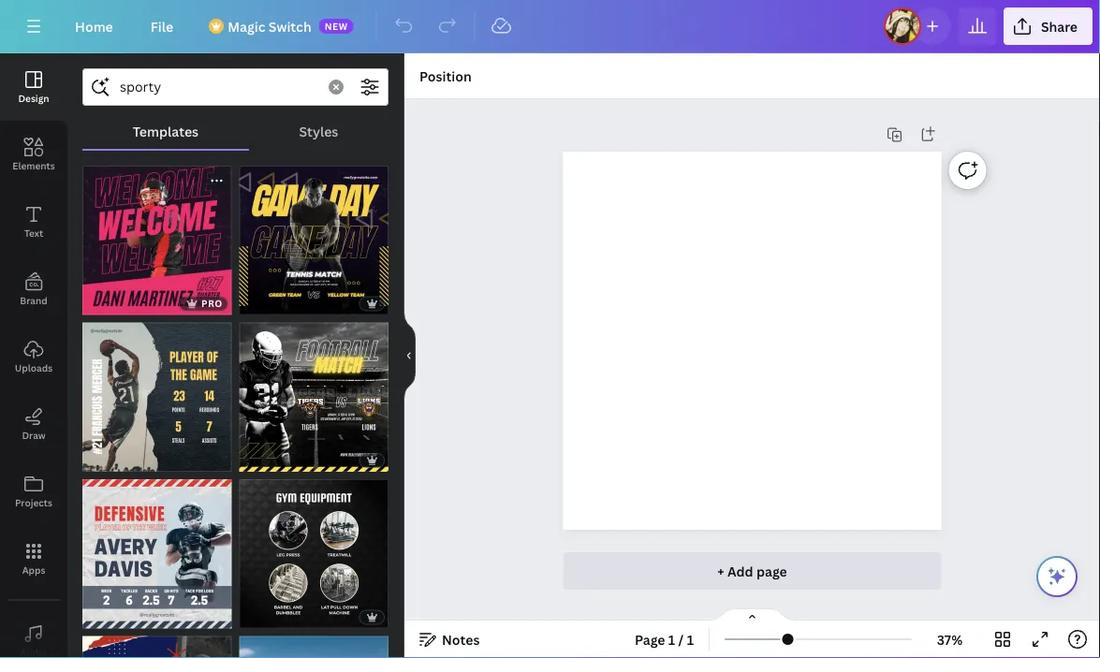 Task type: describe. For each thing, give the bounding box(es) containing it.
styles
[[299, 122, 338, 140]]

home
[[75, 17, 113, 35]]

2 1 from the left
[[687, 631, 694, 648]]

pink purple sporty welcome american football player instagram post group
[[82, 166, 232, 315]]

main menu bar
[[0, 0, 1100, 53]]

apps
[[22, 564, 45, 576]]

+ add page button
[[563, 552, 942, 590]]

yellow black white sporty tennis match instagram post image
[[239, 166, 389, 315]]

elements button
[[0, 121, 67, 188]]

pink purple sporty welcome american football player instagram post image
[[82, 166, 232, 315]]

neutral sporty minimalist american football match instagram post group
[[239, 311, 389, 472]]

text
[[24, 227, 43, 239]]

add
[[728, 562, 753, 580]]

draw button
[[0, 390, 67, 458]]

1 1 from the left
[[668, 631, 675, 648]]

switch
[[269, 17, 312, 35]]

black modern sporty gym equipment promotion instagram post image
[[239, 479, 389, 629]]

styles button
[[249, 113, 389, 149]]

notes
[[442, 631, 480, 648]]

projects
[[15, 496, 52, 509]]

apps button
[[0, 525, 67, 593]]

file button
[[136, 7, 188, 45]]

page
[[635, 631, 665, 648]]

position button
[[412, 61, 479, 91]]

hide image
[[404, 311, 416, 401]]

page
[[757, 562, 787, 580]]

+
[[718, 562, 724, 580]]

pro
[[201, 297, 223, 310]]

neutral sporty minimalist american football match instagram post image
[[239, 323, 389, 472]]

magic
[[228, 17, 265, 35]]

uploads button
[[0, 323, 67, 390]]

yellow black white sporty tennis match instagram post group
[[239, 155, 389, 315]]

uploads
[[15, 361, 53, 374]]

white sporty american football player of the game defensive player instagram post group
[[82, 468, 232, 629]]

+ add page
[[718, 562, 787, 580]]

share
[[1041, 17, 1078, 35]]

file
[[151, 17, 173, 35]]

sports themed instagram post with athlete picture group
[[239, 625, 389, 658]]

blue and red soccer sporty collage uk sports instagram post image
[[82, 636, 232, 658]]

37%
[[937, 631, 963, 648]]



Task type: vqa. For each thing, say whether or not it's contained in the screenshot.
bottommost Click
no



Task type: locate. For each thing, give the bounding box(es) containing it.
black modern sporty gym equipment promotion instagram post group
[[239, 468, 389, 629]]

Use 5+ words to describe... search field
[[120, 69, 317, 105]]

design
[[18, 92, 49, 104]]

1 horizontal spatial 1
[[687, 631, 694, 648]]

0 horizontal spatial 1
[[668, 631, 675, 648]]

side panel tab list
[[0, 53, 67, 658]]

brand
[[20, 294, 47, 307]]

share button
[[1004, 7, 1093, 45]]

canva assistant image
[[1046, 566, 1068, 588]]

text button
[[0, 188, 67, 256]]

templates
[[133, 122, 199, 140]]

sports themed instagram post with athlete picture image
[[239, 636, 389, 658]]

black sporty basketball player of the game instagram post group
[[82, 311, 232, 472]]

elements
[[12, 159, 55, 172]]

blue and red soccer sporty collage uk sports instagram post group
[[82, 625, 232, 658]]

1 right / at the right
[[687, 631, 694, 648]]

black sporty basketball player of the game instagram post image
[[82, 323, 232, 472]]

show pages image
[[707, 608, 797, 623]]

projects button
[[0, 458, 67, 525]]

1
[[668, 631, 675, 648], [687, 631, 694, 648]]

home link
[[60, 7, 128, 45]]

draw
[[22, 429, 45, 442]]

37% button
[[920, 625, 980, 655]]

page 1 / 1
[[635, 631, 694, 648]]

templates button
[[82, 113, 249, 149]]

magic switch
[[228, 17, 312, 35]]

position
[[420, 67, 472, 85]]

brand button
[[0, 256, 67, 323]]

notes button
[[412, 625, 487, 655]]

/
[[679, 631, 684, 648]]

new
[[325, 20, 348, 32]]

1 left / at the right
[[668, 631, 675, 648]]

design button
[[0, 53, 67, 121]]

white sporty american football player of the game defensive player instagram post image
[[82, 479, 232, 629]]



